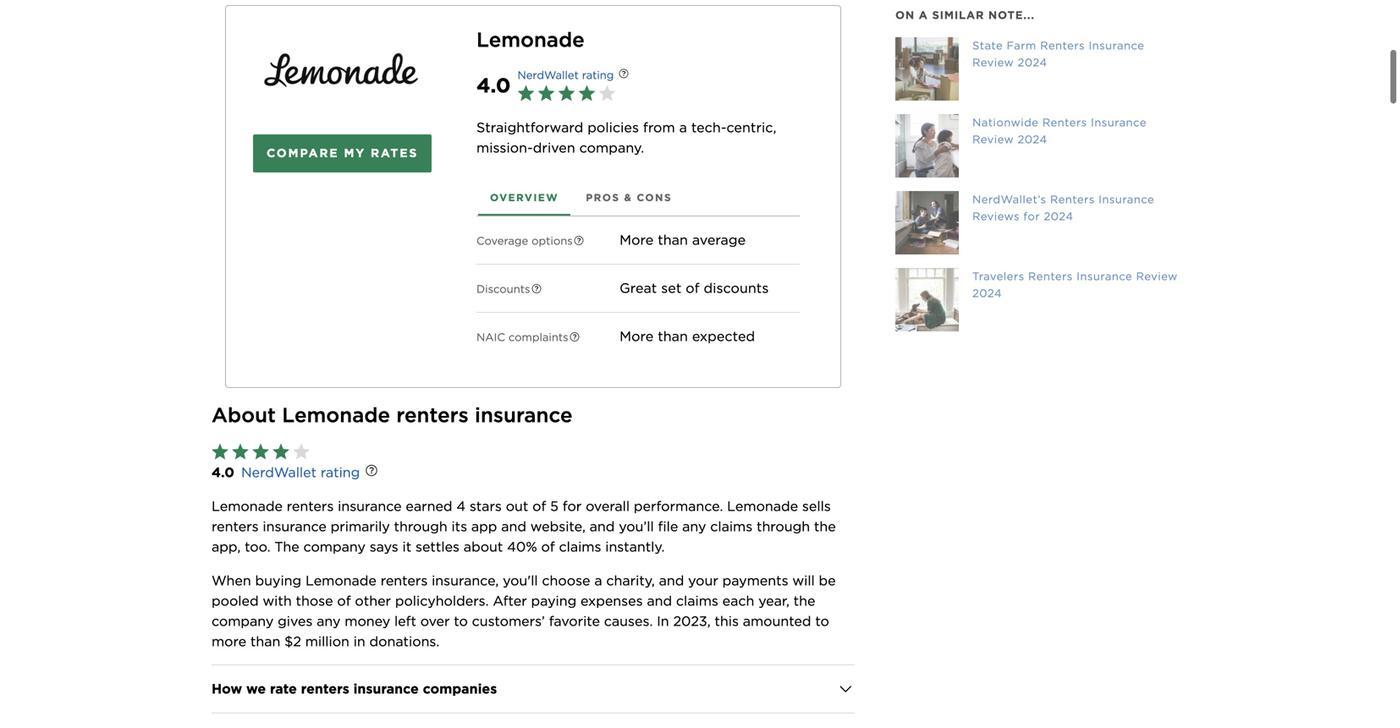 Task type: locate. For each thing, give the bounding box(es) containing it.
a up the expenses
[[594, 573, 602, 589]]

how are nerdwallet's ratings determined? image
[[353, 454, 390, 491]]

rate
[[270, 681, 297, 698]]

renters for travelers
[[1028, 270, 1073, 283]]

nerdwallet for how is this rating determined? image
[[517, 68, 579, 82]]

insurance inside travelers renters insurance review 2024
[[1077, 270, 1133, 283]]

travelers
[[972, 270, 1025, 283]]

insurance
[[1089, 39, 1145, 52], [1091, 116, 1147, 129], [1099, 193, 1154, 206], [1077, 270, 1133, 283]]

1 horizontal spatial rating
[[582, 68, 614, 82]]

any inside stars out of 5 for overall performance. lemonade sells renters insurance primarily through its app and website, and you'll file any claims through the app, too. the company says it settles about 40% of claims instantly.
[[682, 519, 706, 535]]

1 vertical spatial nerdwallet rating
[[241, 465, 360, 481]]

review inside 'nationwide renters insurance review 2024'
[[972, 133, 1014, 146]]

2024 down travelers
[[972, 287, 1002, 300]]

for down nerdwallet's
[[1023, 210, 1040, 223]]

0 vertical spatial nerdwallet rating
[[517, 68, 614, 82]]

1 vertical spatial nerdwallet
[[241, 465, 317, 481]]

review for travelers renters insurance review 2024
[[1136, 270, 1178, 283]]

charity,
[[606, 573, 655, 589]]

claims down website,
[[559, 539, 601, 556]]

more down great
[[620, 328, 654, 345]]

2024 inside nerdwallet's renters insurance reviews for 2024
[[1044, 210, 1074, 223]]

0 vertical spatial company
[[303, 539, 366, 556]]

review inside travelers renters insurance review 2024
[[1136, 270, 1178, 283]]

$2
[[284, 634, 301, 650]]

of down website,
[[541, 539, 555, 556]]

insurance inside how we rate renters insurance companies dropdown button
[[353, 681, 419, 698]]

insurance inside 'nationwide renters insurance review 2024'
[[1091, 116, 1147, 129]]

1 vertical spatial for
[[563, 498, 582, 515]]

settles
[[416, 539, 460, 556]]

nerdwallet rating link up "straightforward"
[[517, 68, 614, 82]]

insurance
[[475, 403, 573, 428], [338, 498, 402, 515], [263, 519, 327, 535], [353, 681, 419, 698]]

a right on
[[919, 8, 928, 22]]

0 vertical spatial like it image
[[517, 84, 619, 104]]

0 vertical spatial any
[[682, 519, 706, 535]]

tab list
[[476, 178, 800, 217]]

to down be
[[815, 614, 829, 630]]

payments
[[722, 573, 788, 589]]

from
[[643, 119, 675, 136]]

like it image
[[517, 84, 619, 104], [212, 443, 313, 463]]

insurance down donations.
[[353, 681, 419, 698]]

0 vertical spatial 4.0
[[476, 73, 511, 98]]

1 horizontal spatial company
[[303, 539, 366, 556]]

my
[[344, 146, 366, 160]]

customers'
[[472, 614, 545, 630]]

when
[[212, 573, 251, 589]]

renters inside state farm renters insurance review 2024
[[1040, 39, 1085, 52]]

than left $2
[[250, 634, 280, 650]]

stars out of 5 for overall performance. lemonade sells renters insurance primarily through its app and website, and you'll file any claims through the app, too. the company says it settles about 40% of claims instantly.
[[212, 498, 840, 556]]

company inside stars out of 5 for overall performance. lemonade sells renters insurance primarily through its app and website, and you'll file any claims through the app, too. the company says it settles about 40% of claims instantly.
[[303, 539, 366, 556]]

2024 down nerdwallet's
[[1044, 210, 1074, 223]]

options
[[532, 234, 573, 247]]

0 horizontal spatial rating
[[321, 465, 360, 481]]

about
[[212, 403, 276, 428]]

compare my rates button
[[253, 134, 432, 173]]

1 vertical spatial review
[[972, 133, 1014, 146]]

review for nationwide renters insurance review 2024
[[972, 133, 1014, 146]]

1 vertical spatial than
[[658, 328, 688, 345]]

0 vertical spatial more
[[620, 232, 654, 248]]

primarily
[[331, 519, 390, 535]]

2 horizontal spatial a
[[919, 8, 928, 22]]

too.
[[245, 539, 270, 556]]

nerdwallet rating
[[517, 68, 614, 82], [241, 465, 360, 481]]

nationwide renters insurance review 2024
[[972, 116, 1147, 146]]

nerdwallet rating link for how are nerdwallet's ratings determined? icon
[[241, 465, 360, 481]]

company down pooled
[[212, 614, 274, 630]]

year,
[[758, 593, 790, 610]]

to
[[454, 614, 468, 630], [815, 614, 829, 630]]

0 vertical spatial than
[[658, 232, 688, 248]]

like it image up "straightforward"
[[517, 84, 619, 104]]

renters for nationwide
[[1042, 116, 1087, 129]]

renters right travelers
[[1028, 270, 1073, 283]]

and down overall
[[590, 519, 615, 535]]

each
[[722, 593, 754, 610]]

2 vertical spatial a
[[594, 573, 602, 589]]

great set of discounts
[[620, 280, 769, 297]]

of inside when buying lemonade renters insurance, you'll choose a charity, and your payments will be pooled with those of other policyholders. after paying expenses and claims each year, the company gives any money left over to customers' favorite causes. in 2023, this amounted to more than $2 million in donations.
[[337, 593, 351, 610]]

1 horizontal spatial any
[[682, 519, 706, 535]]

2024 down nationwide
[[1018, 133, 1047, 146]]

0 vertical spatial review
[[972, 56, 1014, 69]]

2 more from the top
[[620, 328, 654, 345]]

than for expected
[[658, 328, 688, 345]]

through down the earned at the left bottom of page
[[394, 519, 447, 535]]

renters inside 'nationwide renters insurance review 2024'
[[1042, 116, 1087, 129]]

naic
[[476, 331, 505, 344]]

earned
[[406, 498, 452, 515]]

0 vertical spatial rating
[[582, 68, 614, 82]]

1 vertical spatial a
[[679, 119, 687, 136]]

insurance product card logo image
[[264, 26, 418, 114]]

4.0 down about
[[212, 465, 234, 481]]

for for 5
[[563, 498, 582, 515]]

rating up the lemonade renters insurance earned 4
[[321, 465, 360, 481]]

than down set
[[658, 328, 688, 345]]

0 vertical spatial for
[[1023, 210, 1040, 223]]

a
[[919, 8, 928, 22], [679, 119, 687, 136], [594, 573, 602, 589]]

nerdwallet rating link up the lemonade renters insurance earned 4
[[241, 465, 360, 481]]

than down cons
[[658, 232, 688, 248]]

1 horizontal spatial nerdwallet rating
[[517, 68, 614, 82]]

through down sells
[[757, 519, 810, 535]]

insurance inside state farm renters insurance review 2024
[[1089, 39, 1145, 52]]

nerdwallet down about
[[241, 465, 317, 481]]

out
[[506, 498, 528, 515]]

0 horizontal spatial company
[[212, 614, 274, 630]]

any
[[682, 519, 706, 535], [317, 614, 341, 630]]

insurance inside stars out of 5 for overall performance. lemonade sells renters insurance primarily through its app and website, and you'll file any claims through the app, too. the company says it settles about 40% of claims instantly.
[[263, 519, 327, 535]]

1 horizontal spatial 4.0
[[476, 73, 511, 98]]

0 vertical spatial a
[[919, 8, 928, 22]]

review inside state farm renters insurance review 2024
[[972, 56, 1014, 69]]

2 vertical spatial review
[[1136, 270, 1178, 283]]

will
[[792, 573, 815, 589]]

1 to from the left
[[454, 614, 468, 630]]

claims
[[710, 519, 753, 535], [559, 539, 601, 556], [676, 593, 718, 610]]

1 horizontal spatial to
[[815, 614, 829, 630]]

says
[[370, 539, 398, 556]]

of left other
[[337, 593, 351, 610]]

more down pros & cons
[[620, 232, 654, 248]]

for
[[1023, 210, 1040, 223], [563, 498, 582, 515]]

nerdwallet rating up "straightforward"
[[517, 68, 614, 82]]

1 horizontal spatial a
[[679, 119, 687, 136]]

1 vertical spatial company
[[212, 614, 274, 630]]

1 horizontal spatial through
[[757, 519, 810, 535]]

insurance,
[[432, 573, 499, 589]]

money
[[345, 614, 390, 630]]

like it image down about
[[212, 443, 313, 463]]

for inside stars out of 5 for overall performance. lemonade sells renters insurance primarily through its app and website, and you'll file any claims through the app, too. the company says it settles about 40% of claims instantly.
[[563, 498, 582, 515]]

1 through from the left
[[394, 519, 447, 535]]

lemonade inside stars out of 5 for overall performance. lemonade sells renters insurance primarily through its app and website, and you'll file any claims through the app, too. the company says it settles about 40% of claims instantly.
[[727, 498, 798, 515]]

2 vertical spatial than
[[250, 634, 280, 650]]

rating up policies
[[582, 68, 614, 82]]

for right 5
[[563, 498, 582, 515]]

insurance inside nerdwallet's renters insurance reviews for 2024
[[1099, 193, 1154, 206]]

companies
[[423, 681, 497, 698]]

1 vertical spatial the
[[794, 593, 815, 610]]

1 vertical spatial more
[[620, 328, 654, 345]]

great
[[620, 280, 657, 297]]

how we rate renters insurance companies
[[212, 681, 497, 698]]

donations.
[[369, 634, 440, 650]]

renters down nationwide renters insurance review 2024 link on the top of the page
[[1050, 193, 1095, 206]]

renters inside dropdown button
[[301, 681, 349, 698]]

rating
[[582, 68, 614, 82], [321, 465, 360, 481]]

claims down performance. at the bottom of the page
[[710, 519, 753, 535]]

nerdwallet's
[[972, 193, 1047, 206]]

2 vertical spatial claims
[[676, 593, 718, 610]]

0 horizontal spatial a
[[594, 573, 602, 589]]

4.0 up "straightforward"
[[476, 73, 511, 98]]

more for more than expected
[[620, 328, 654, 345]]

nerdwallet
[[517, 68, 579, 82], [241, 465, 317, 481]]

4.0
[[476, 73, 511, 98], [212, 465, 234, 481]]

lemonade
[[476, 27, 585, 52], [282, 403, 390, 428], [212, 498, 283, 515], [727, 498, 798, 515], [305, 573, 377, 589]]

gives
[[278, 614, 313, 630]]

2024 inside 'nationwide renters insurance review 2024'
[[1018, 133, 1047, 146]]

0 horizontal spatial nerdwallet
[[241, 465, 317, 481]]

0 vertical spatial nerdwallet rating link
[[517, 68, 614, 82]]

any down performance. at the bottom of the page
[[682, 519, 706, 535]]

2 to from the left
[[815, 614, 829, 630]]

how
[[212, 681, 242, 698]]

0 vertical spatial the
[[814, 519, 836, 535]]

0 horizontal spatial any
[[317, 614, 341, 630]]

app
[[471, 519, 497, 535]]

0 horizontal spatial 4.0
[[212, 465, 234, 481]]

the down "will"
[[794, 593, 815, 610]]

discounts
[[476, 283, 530, 296]]

1 horizontal spatial nerdwallet
[[517, 68, 579, 82]]

other
[[355, 593, 391, 610]]

state
[[972, 39, 1003, 52]]

company down primarily
[[303, 539, 366, 556]]

company
[[303, 539, 366, 556], [212, 614, 274, 630]]

overview
[[490, 192, 559, 204]]

insurance up the
[[263, 519, 327, 535]]

0 horizontal spatial like it image
[[212, 443, 313, 463]]

2024 inside state farm renters insurance review 2024
[[1018, 56, 1047, 69]]

coverage options
[[476, 234, 573, 247]]

1 horizontal spatial nerdwallet rating link
[[517, 68, 614, 82]]

renters down state farm renters insurance review 2024 link
[[1042, 116, 1087, 129]]

causes.
[[604, 614, 653, 630]]

buying
[[255, 573, 301, 589]]

instantly.
[[605, 539, 665, 556]]

1 vertical spatial rating
[[321, 465, 360, 481]]

2024
[[1018, 56, 1047, 69], [1018, 133, 1047, 146], [1044, 210, 1074, 223], [972, 287, 1002, 300]]

nerdwallet rating up the lemonade renters insurance earned 4
[[241, 465, 360, 481]]

rating for how are nerdwallet's ratings determined? icon
[[321, 465, 360, 481]]

1 vertical spatial any
[[317, 614, 341, 630]]

claims up 2023, on the bottom of the page
[[676, 593, 718, 610]]

the down sells
[[814, 519, 836, 535]]

nerdwallet up "straightforward"
[[517, 68, 579, 82]]

and down 'out'
[[501, 519, 526, 535]]

nerdwallet rating link
[[517, 68, 614, 82], [241, 465, 360, 481]]

0 horizontal spatial nerdwallet rating link
[[241, 465, 360, 481]]

1 horizontal spatial for
[[1023, 210, 1040, 223]]

1 more from the top
[[620, 232, 654, 248]]

0 vertical spatial nerdwallet
[[517, 68, 579, 82]]

renters inside travelers renters insurance review 2024
[[1028, 270, 1073, 283]]

0 horizontal spatial for
[[563, 498, 582, 515]]

for inside nerdwallet's renters insurance reviews for 2024
[[1023, 210, 1040, 223]]

a inside when buying lemonade renters insurance, you'll choose a charity, and your payments will be pooled with those of other policyholders. after paying expenses and claims each year, the company gives any money left over to customers' favorite causes. in 2023, this amounted to more than $2 million in donations.
[[594, 573, 602, 589]]

nerdwallet rating link for how is this rating determined? image
[[517, 68, 614, 82]]

0 horizontal spatial nerdwallet rating
[[241, 465, 360, 481]]

its
[[451, 519, 467, 535]]

a right from
[[679, 119, 687, 136]]

2024 inside travelers renters insurance review 2024
[[972, 287, 1002, 300]]

paying
[[531, 593, 577, 610]]

any up million
[[317, 614, 341, 630]]

1 vertical spatial nerdwallet rating link
[[241, 465, 360, 481]]

naic complaints
[[476, 331, 568, 344]]

2024 down farm
[[1018, 56, 1047, 69]]

those
[[296, 593, 333, 610]]

to right over
[[454, 614, 468, 630]]

renters right farm
[[1040, 39, 1085, 52]]

0 horizontal spatial through
[[394, 519, 447, 535]]

than
[[658, 232, 688, 248], [658, 328, 688, 345], [250, 634, 280, 650]]

on
[[895, 8, 915, 22]]

expected
[[692, 328, 755, 345]]

than inside when buying lemonade renters insurance, you'll choose a charity, and your payments will be pooled with those of other policyholders. after paying expenses and claims each year, the company gives any money left over to customers' favorite causes. in 2023, this amounted to more than $2 million in donations.
[[250, 634, 280, 650]]

mission-
[[476, 140, 533, 156]]

insurance down naic complaints
[[475, 403, 573, 428]]

favorite
[[549, 614, 600, 630]]

claims inside when buying lemonade renters insurance, you'll choose a charity, and your payments will be pooled with those of other policyholders. after paying expenses and claims each year, the company gives any money left over to customers' favorite causes. in 2023, this amounted to more than $2 million in donations.
[[676, 593, 718, 610]]

renters inside nerdwallet's renters insurance reviews for 2024
[[1050, 193, 1095, 206]]

0 horizontal spatial to
[[454, 614, 468, 630]]



Task type: vqa. For each thing, say whether or not it's contained in the screenshot.
"favorite"
yes



Task type: describe. For each thing, give the bounding box(es) containing it.
0 vertical spatial claims
[[710, 519, 753, 535]]

a inside 'straightforward policies from a tech-centric, mission-driven company.'
[[679, 119, 687, 136]]

1 horizontal spatial like it image
[[517, 84, 619, 104]]

performance.
[[634, 498, 723, 515]]

tab list containing overview
[[476, 178, 800, 217]]

nerdwallet's renters insurance reviews for 2024 link
[[895, 191, 1187, 255]]

and left your on the bottom of page
[[659, 573, 684, 589]]

stars
[[470, 498, 502, 515]]

nationwide renters insurance review 2024 link
[[895, 114, 1187, 178]]

discounts
[[704, 280, 769, 297]]

rating for how is this rating determined? image
[[582, 68, 614, 82]]

farm
[[1007, 39, 1037, 52]]

state farm renters insurance review 2024 link
[[895, 37, 1187, 101]]

website,
[[530, 519, 586, 535]]

on a similar note...
[[895, 8, 1035, 22]]

nerdwallet rating for how are nerdwallet's ratings determined? icon
[[241, 465, 360, 481]]

for for reviews
[[1023, 210, 1040, 223]]

set
[[661, 280, 682, 297]]

than for average
[[658, 232, 688, 248]]

4
[[456, 498, 466, 515]]

this
[[715, 614, 739, 630]]

renters inside when buying lemonade renters insurance, you'll choose a charity, and your payments will be pooled with those of other policyholders. after paying expenses and claims each year, the company gives any money left over to customers' favorite causes. in 2023, this amounted to more than $2 million in donations.
[[381, 573, 428, 589]]

lemonade inside when buying lemonade renters insurance, you'll choose a charity, and your payments will be pooled with those of other policyholders. after paying expenses and claims each year, the company gives any money left over to customers' favorite causes. in 2023, this amounted to more than $2 million in donations.
[[305, 573, 377, 589]]

travelers renters insurance review 2024 link
[[895, 268, 1187, 332]]

driven
[[533, 140, 575, 156]]

choose
[[542, 573, 590, 589]]

1 vertical spatial 4.0
[[212, 465, 234, 481]]

complaints
[[509, 331, 568, 344]]

1 vertical spatial like it image
[[212, 443, 313, 463]]

note...
[[988, 8, 1035, 22]]

rates
[[371, 146, 418, 160]]

million
[[305, 634, 349, 650]]

nerdwallet's renters insurance reviews for 2024
[[972, 193, 1154, 223]]

when buying lemonade renters insurance, you'll choose a charity, and your payments will be pooled with those of other policyholders. after paying expenses and claims each year, the company gives any money left over to customers' favorite causes. in 2023, this amounted to more than $2 million in donations.
[[212, 573, 840, 650]]

how is this rating determined? image
[[605, 56, 642, 94]]

pros
[[586, 192, 620, 204]]

insurance for nationwide renters insurance review 2024
[[1091, 116, 1147, 129]]

and up in
[[647, 593, 672, 610]]

company inside when buying lemonade renters insurance, you'll choose a charity, and your payments will be pooled with those of other policyholders. after paying expenses and claims each year, the company gives any money left over to customers' favorite causes. in 2023, this amounted to more than $2 million in donations.
[[212, 614, 274, 630]]

you'll
[[619, 519, 654, 535]]

2023,
[[673, 614, 711, 630]]

you'll
[[503, 573, 538, 589]]

in
[[657, 614, 669, 630]]

policyholders.
[[395, 593, 489, 610]]

straightforward policies from a tech-centric, mission-driven company.
[[476, 119, 777, 156]]

centric,
[[727, 119, 777, 136]]

average
[[692, 232, 746, 248]]

pros & cons
[[586, 192, 672, 204]]

nerdwallet rating for how is this rating determined? image
[[517, 68, 614, 82]]

compare my rates
[[267, 146, 418, 160]]

overall
[[586, 498, 630, 515]]

2 through from the left
[[757, 519, 810, 535]]

over
[[420, 614, 450, 630]]

more than expected
[[620, 328, 755, 345]]

insurance for travelers renters insurance review 2024
[[1077, 270, 1133, 283]]

of left 5
[[532, 498, 546, 515]]

company.
[[579, 140, 644, 156]]

with
[[263, 593, 292, 610]]

the inside when buying lemonade renters insurance, you'll choose a charity, and your payments will be pooled with those of other policyholders. after paying expenses and claims each year, the company gives any money left over to customers' favorite causes. in 2023, this amounted to more than $2 million in donations.
[[794, 593, 815, 610]]

cons
[[637, 192, 672, 204]]

more
[[212, 634, 246, 650]]

we
[[246, 681, 266, 698]]

be
[[819, 573, 836, 589]]

file
[[658, 519, 678, 535]]

renters inside stars out of 5 for overall performance. lemonade sells renters insurance primarily through its app and website, and you'll file any claims through the app, too. the company says it settles about 40% of claims instantly.
[[212, 519, 259, 535]]

overview button
[[476, 178, 572, 216]]

more than average
[[620, 232, 746, 248]]

insurance up primarily
[[338, 498, 402, 515]]

lemonade renters insurance earned 4
[[212, 498, 466, 515]]

insurance for nerdwallet's renters insurance reviews for 2024
[[1099, 193, 1154, 206]]

how we rate renters insurance companies button
[[212, 666, 855, 713]]

more for more than average
[[620, 232, 654, 248]]

pooled
[[212, 593, 259, 610]]

your
[[688, 573, 718, 589]]

&
[[624, 192, 632, 204]]

after
[[493, 593, 527, 610]]

similar
[[932, 8, 984, 22]]

reviews
[[972, 210, 1020, 223]]

expenses
[[581, 593, 643, 610]]

sells
[[802, 498, 831, 515]]

app,
[[212, 539, 241, 556]]

travelers renters insurance review 2024
[[972, 270, 1178, 300]]

straightforward
[[476, 119, 583, 136]]

policies
[[588, 119, 639, 136]]

the
[[275, 539, 299, 556]]

amounted
[[743, 614, 811, 630]]

compare
[[267, 146, 339, 160]]

nationwide
[[972, 116, 1039, 129]]

about lemonade renters insurance
[[212, 403, 573, 428]]

renters for nerdwallet's
[[1050, 193, 1095, 206]]

left
[[394, 614, 416, 630]]

40%
[[507, 539, 537, 556]]

any inside when buying lemonade renters insurance, you'll choose a charity, and your payments will be pooled with those of other policyholders. after paying expenses and claims each year, the company gives any money left over to customers' favorite causes. in 2023, this amounted to more than $2 million in donations.
[[317, 614, 341, 630]]

the inside stars out of 5 for overall performance. lemonade sells renters insurance primarily through its app and website, and you'll file any claims through the app, too. the company says it settles about 40% of claims instantly.
[[814, 519, 836, 535]]

about
[[464, 539, 503, 556]]

of right set
[[686, 280, 700, 297]]

1 vertical spatial claims
[[559, 539, 601, 556]]

coverage
[[476, 234, 528, 247]]

nerdwallet for how are nerdwallet's ratings determined? icon
[[241, 465, 317, 481]]



